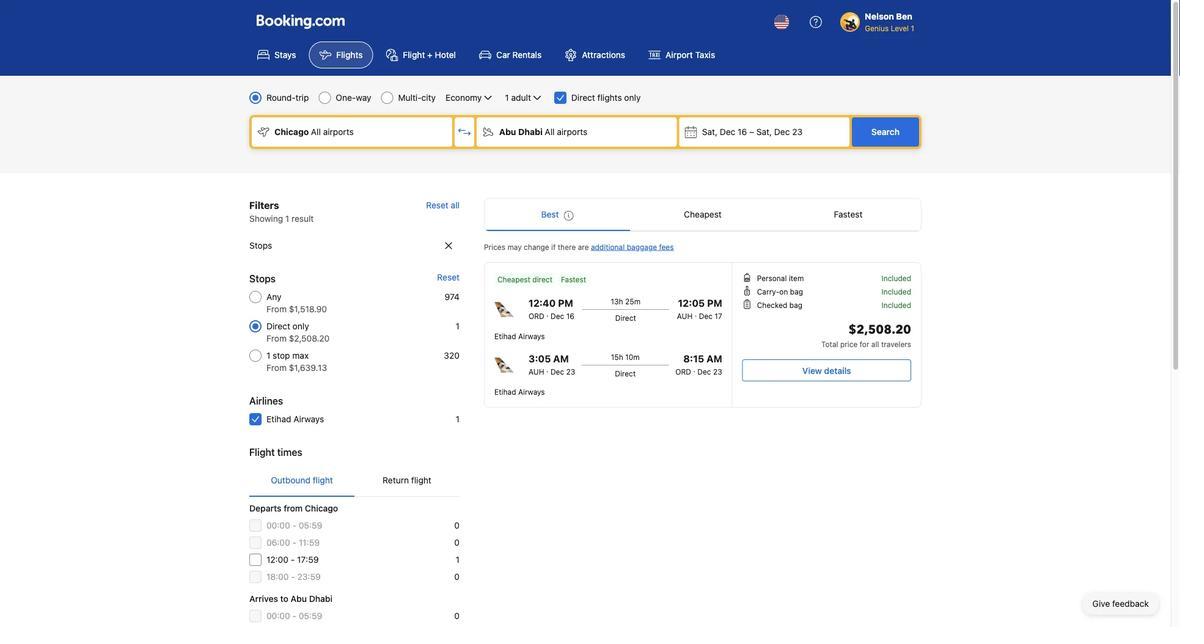 Task type: vqa. For each thing, say whether or not it's contained in the screenshot.


Task type: locate. For each thing, give the bounding box(es) containing it.
0 horizontal spatial only
[[293, 321, 309, 331]]

0 horizontal spatial 16
[[566, 312, 574, 320]]

1 vertical spatial bag
[[789, 301, 803, 309]]

0 horizontal spatial fastest
[[561, 275, 586, 284]]

abu down 1 adult
[[499, 127, 516, 137]]

$2,508.20 up for
[[849, 321, 911, 338]]

level
[[891, 24, 909, 32]]

flight left times
[[249, 446, 275, 458]]

bag right on
[[790, 287, 803, 296]]

sat,
[[702, 127, 718, 137], [757, 127, 772, 137]]

05:59 down arrives to abu dhabi
[[299, 611, 322, 621]]

flight
[[313, 475, 333, 485], [411, 475, 431, 485]]

0 horizontal spatial flight
[[249, 446, 275, 458]]

2 from from the top
[[266, 333, 287, 343]]

1 vertical spatial cheapest
[[497, 275, 530, 284]]

reset for reset all
[[426, 200, 449, 210]]

1 vertical spatial 00:00
[[266, 611, 290, 621]]

1 vertical spatial 16
[[566, 312, 574, 320]]

travelers
[[881, 340, 911, 348]]

any
[[266, 292, 281, 302]]

1 vertical spatial all
[[871, 340, 879, 348]]

dhabi down 1 adult dropdown button
[[518, 127, 543, 137]]

city
[[422, 93, 436, 103]]

flight right the outbound
[[313, 475, 333, 485]]

0 vertical spatial etihad airways
[[494, 332, 545, 340]]

0 horizontal spatial all
[[311, 127, 321, 137]]

0 vertical spatial etihad
[[494, 332, 516, 340]]

additional baggage fees link
[[591, 243, 674, 251]]

4 0 from the top
[[454, 611, 460, 621]]

3 from from the top
[[266, 363, 287, 373]]

included
[[882, 274, 911, 282], [882, 287, 911, 296], [882, 301, 911, 309]]

1 horizontal spatial $2,508.20
[[849, 321, 911, 338]]

auh for 3:05 am
[[529, 367, 544, 376]]

flight inside outbound flight button
[[313, 475, 333, 485]]

0 horizontal spatial $2,508.20
[[289, 333, 330, 343]]

2 vertical spatial etihad
[[266, 414, 291, 424]]

$2,508.20 up max
[[289, 333, 330, 343]]

flight left + at the left top of the page
[[403, 50, 425, 60]]

direct up stop
[[266, 321, 290, 331]]

booking.com logo image
[[257, 14, 345, 29], [257, 14, 345, 29]]

attractions
[[582, 50, 625, 60]]

pm inside the 12:40 pm ord . dec 16
[[558, 297, 573, 309]]

any from $1,518.90
[[266, 292, 327, 314]]

stops up any
[[249, 273, 276, 284]]

05:59 for abu
[[299, 611, 322, 621]]

0 horizontal spatial airports
[[323, 127, 354, 137]]

0 vertical spatial 00:00
[[266, 520, 290, 530]]

direct
[[532, 275, 553, 284]]

-
[[292, 520, 296, 530], [292, 538, 296, 548], [291, 555, 295, 565], [291, 572, 295, 582], [292, 611, 296, 621]]

ord inside 8:15 am ord . dec 23
[[675, 367, 691, 376]]

0 vertical spatial only
[[624, 93, 641, 103]]

1 included from the top
[[882, 274, 911, 282]]

flight inside return flight button
[[411, 475, 431, 485]]

dec down 3:05
[[551, 367, 564, 376]]

flight times
[[249, 446, 302, 458]]

ord inside the 12:40 pm ord . dec 16
[[529, 312, 544, 320]]

0 horizontal spatial flight
[[313, 475, 333, 485]]

taxis
[[695, 50, 715, 60]]

2 vertical spatial from
[[266, 363, 287, 373]]

. down 12:40 on the top left of page
[[546, 309, 549, 318]]

0 horizontal spatial 23
[[566, 367, 575, 376]]

0 horizontal spatial cheapest
[[497, 275, 530, 284]]

chicago down round-trip
[[274, 127, 309, 137]]

arrives
[[249, 594, 278, 604]]

1 horizontal spatial pm
[[707, 297, 722, 309]]

reset inside button
[[426, 200, 449, 210]]

1 vertical spatial abu
[[291, 594, 307, 604]]

round-
[[266, 93, 296, 103]]

2 pm from the left
[[707, 297, 722, 309]]

25m
[[625, 297, 641, 306]]

1 inside 1 stop max from $1,639.13
[[266, 351, 270, 361]]

auh down 12:05
[[677, 312, 693, 320]]

1 horizontal spatial flight
[[411, 475, 431, 485]]

carry-
[[757, 287, 779, 296]]

dec down 8:15
[[698, 367, 711, 376]]

1 vertical spatial 00:00 - 05:59
[[266, 611, 322, 621]]

from inside direct only from $2,508.20
[[266, 333, 287, 343]]

1 horizontal spatial fastest
[[834, 209, 863, 219]]

pm inside 12:05 pm auh . dec 17
[[707, 297, 722, 309]]

showing
[[249, 214, 283, 224]]

if
[[551, 243, 556, 251]]

chicago right from
[[305, 503, 338, 513]]

. inside 3:05 am auh . dec 23
[[546, 365, 549, 373]]

1 vertical spatial stops
[[249, 273, 276, 284]]

1 vertical spatial 05:59
[[299, 611, 322, 621]]

stops
[[249, 240, 272, 251], [249, 273, 276, 284]]

00:00 - 05:59 down departs from chicago
[[266, 520, 322, 530]]

total
[[821, 340, 838, 348]]

dec inside 12:05 pm auh . dec 17
[[699, 312, 713, 320]]

dec down 12:40 on the top left of page
[[551, 312, 564, 320]]

. for 12:05
[[695, 309, 697, 318]]

1 horizontal spatial 16
[[738, 127, 747, 137]]

0 vertical spatial cheapest
[[684, 209, 722, 219]]

price
[[840, 340, 858, 348]]

0 horizontal spatial dhabi
[[309, 594, 333, 604]]

- left 17:59
[[291, 555, 295, 565]]

18:00
[[266, 572, 289, 582]]

1 horizontal spatial airports
[[557, 127, 588, 137]]

ord
[[529, 312, 544, 320], [675, 367, 691, 376]]

1 pm from the left
[[558, 297, 573, 309]]

2 0 from the top
[[454, 538, 460, 548]]

23 inside 8:15 am ord . dec 23
[[713, 367, 722, 376]]

00:00 down the to
[[266, 611, 290, 621]]

tab list containing outbound flight
[[249, 464, 460, 497]]

abu dhabi all airports
[[499, 127, 588, 137]]

departs from chicago
[[249, 503, 338, 513]]

0 horizontal spatial pm
[[558, 297, 573, 309]]

tab list containing best
[[485, 199, 921, 232]]

0 vertical spatial stops
[[249, 240, 272, 251]]

flight
[[403, 50, 425, 60], [249, 446, 275, 458]]

sat, right –
[[757, 127, 772, 137]]

pm up 17
[[707, 297, 722, 309]]

flight right return
[[411, 475, 431, 485]]

airports down direct flights only
[[557, 127, 588, 137]]

$2,508.20 inside '$2,508.20 total price for all travelers'
[[849, 321, 911, 338]]

0 vertical spatial airways
[[518, 332, 545, 340]]

sat, dec 16 – sat, dec 23 button
[[679, 117, 850, 147]]

13h
[[611, 297, 623, 306]]

2 00:00 from the top
[[266, 611, 290, 621]]

0 vertical spatial dhabi
[[518, 127, 543, 137]]

00:00 for arrives
[[266, 611, 290, 621]]

dec left –
[[720, 127, 735, 137]]

1 00:00 - 05:59 from the top
[[266, 520, 322, 530]]

0 vertical spatial from
[[266, 304, 287, 314]]

from inside any from $1,518.90
[[266, 304, 287, 314]]

2 vertical spatial etihad airways
[[266, 414, 324, 424]]

tab list for 00:00 - 05:59
[[249, 464, 460, 497]]

23 inside 3:05 am auh . dec 23
[[566, 367, 575, 376]]

1 vertical spatial dhabi
[[309, 594, 333, 604]]

- down arrives to abu dhabi
[[292, 611, 296, 621]]

16
[[738, 127, 747, 137], [566, 312, 574, 320]]

. down 3:05
[[546, 365, 549, 373]]

00:00 - 05:59 down arrives to abu dhabi
[[266, 611, 322, 621]]

16 up 3:05 am auh . dec 23
[[566, 312, 574, 320]]

2 vertical spatial included
[[882, 301, 911, 309]]

ord down 12:40 on the top left of page
[[529, 312, 544, 320]]

1 horizontal spatial flight
[[403, 50, 425, 60]]

1 horizontal spatial sat,
[[757, 127, 772, 137]]

only down $1,518.90
[[293, 321, 309, 331]]

direct only from $2,508.20
[[266, 321, 330, 343]]

outbound flight
[[271, 475, 333, 485]]

item
[[789, 274, 804, 282]]

0 vertical spatial fastest
[[834, 209, 863, 219]]

personal item
[[757, 274, 804, 282]]

. inside 12:05 pm auh . dec 17
[[695, 309, 697, 318]]

attractions link
[[554, 42, 636, 68]]

. down 8:15
[[693, 365, 695, 373]]

airways
[[518, 332, 545, 340], [518, 387, 545, 396], [294, 414, 324, 424]]

am right 8:15
[[707, 353, 722, 365]]

etihad airways up times
[[266, 414, 324, 424]]

rentals
[[512, 50, 542, 60]]

1 vertical spatial tab list
[[249, 464, 460, 497]]

3:05
[[529, 353, 551, 365]]

. down 12:05
[[695, 309, 697, 318]]

1 vertical spatial airways
[[518, 387, 545, 396]]

search button
[[852, 117, 919, 147]]

1 05:59 from the top
[[299, 520, 322, 530]]

00:00
[[266, 520, 290, 530], [266, 611, 290, 621]]

reset all
[[426, 200, 460, 210]]

only right "flights"
[[624, 93, 641, 103]]

am inside 3:05 am auh . dec 23
[[553, 353, 569, 365]]

$2,508.20 inside direct only from $2,508.20
[[289, 333, 330, 343]]

00:00 - 05:59 for to
[[266, 611, 322, 621]]

auh inside 3:05 am auh . dec 23
[[529, 367, 544, 376]]

00:00 up 06:00
[[266, 520, 290, 530]]

0 vertical spatial chicago
[[274, 127, 309, 137]]

16 left –
[[738, 127, 747, 137]]

best
[[541, 209, 559, 219]]

auh inside 12:05 pm auh . dec 17
[[677, 312, 693, 320]]

1 vertical spatial reset
[[437, 272, 460, 282]]

2 horizontal spatial 23
[[792, 127, 803, 137]]

dec inside 3:05 am auh . dec 23
[[551, 367, 564, 376]]

from down stop
[[266, 363, 287, 373]]

only
[[624, 93, 641, 103], [293, 321, 309, 331]]

1 from from the top
[[266, 304, 287, 314]]

23 inside dropdown button
[[792, 127, 803, 137]]

direct flights only
[[571, 93, 641, 103]]

2 included from the top
[[882, 287, 911, 296]]

etihad airways up 3:05
[[494, 332, 545, 340]]

0 vertical spatial 16
[[738, 127, 747, 137]]

way
[[356, 93, 371, 103]]

320
[[444, 351, 460, 361]]

0 vertical spatial 05:59
[[299, 520, 322, 530]]

airways up times
[[294, 414, 324, 424]]

2 00:00 - 05:59 from the top
[[266, 611, 322, 621]]

05:59 up '11:59'
[[299, 520, 322, 530]]

abu right the to
[[291, 594, 307, 604]]

1 horizontal spatial cheapest
[[684, 209, 722, 219]]

all inside '$2,508.20 total price for all travelers'
[[871, 340, 879, 348]]

0 vertical spatial auh
[[677, 312, 693, 320]]

stops down showing at top
[[249, 240, 272, 251]]

ord down 8:15
[[675, 367, 691, 376]]

etihad airways down 3:05
[[494, 387, 545, 396]]

0 vertical spatial 00:00 - 05:59
[[266, 520, 322, 530]]

1 horizontal spatial 23
[[713, 367, 722, 376]]

dhabi down 23:59
[[309, 594, 333, 604]]

. inside 8:15 am ord . dec 23
[[693, 365, 695, 373]]

1 vertical spatial auh
[[529, 367, 544, 376]]

adult
[[511, 93, 531, 103]]

bag down carry-on bag
[[789, 301, 803, 309]]

max
[[292, 351, 309, 361]]

2 stops from the top
[[249, 273, 276, 284]]

0 horizontal spatial ord
[[529, 312, 544, 320]]

. inside the 12:40 pm ord . dec 16
[[546, 309, 549, 318]]

2 am from the left
[[707, 353, 722, 365]]

dec inside the 12:40 pm ord . dec 16
[[551, 312, 564, 320]]

airports
[[323, 127, 354, 137], [557, 127, 588, 137]]

dec inside 8:15 am ord . dec 23
[[698, 367, 711, 376]]

0 vertical spatial included
[[882, 274, 911, 282]]

11:59
[[299, 538, 320, 548]]

airways down 3:05
[[518, 387, 545, 396]]

am inside 8:15 am ord . dec 23
[[707, 353, 722, 365]]

1 am from the left
[[553, 353, 569, 365]]

sat, dec 16 – sat, dec 23
[[702, 127, 803, 137]]

0 horizontal spatial all
[[451, 200, 460, 210]]

auh down 3:05
[[529, 367, 544, 376]]

0 horizontal spatial am
[[553, 353, 569, 365]]

flight for flight times
[[249, 446, 275, 458]]

1 horizontal spatial ord
[[675, 367, 691, 376]]

0 vertical spatial ord
[[529, 312, 544, 320]]

1 vertical spatial only
[[293, 321, 309, 331]]

1 flight from the left
[[313, 475, 333, 485]]

cheapest inside button
[[684, 209, 722, 219]]

economy
[[446, 93, 482, 103]]

1 all from the left
[[311, 127, 321, 137]]

all
[[311, 127, 321, 137], [545, 127, 555, 137]]

trip
[[296, 93, 309, 103]]

0
[[454, 520, 460, 530], [454, 538, 460, 548], [454, 572, 460, 582], [454, 611, 460, 621]]

1 horizontal spatial all
[[545, 127, 555, 137]]

1 stop max from $1,639.13
[[266, 351, 327, 373]]

12:05 pm auh . dec 17
[[677, 297, 722, 320]]

abu
[[499, 127, 516, 137], [291, 594, 307, 604]]

1 vertical spatial included
[[882, 287, 911, 296]]

$1,639.13
[[289, 363, 327, 373]]

1 horizontal spatial all
[[871, 340, 879, 348]]

dec
[[720, 127, 735, 137], [774, 127, 790, 137], [551, 312, 564, 320], [699, 312, 713, 320], [551, 367, 564, 376], [698, 367, 711, 376]]

pm right 12:40 on the top left of page
[[558, 297, 573, 309]]

am right 3:05
[[553, 353, 569, 365]]

1 00:00 from the top
[[266, 520, 290, 530]]

17:59
[[297, 555, 319, 565]]

8:15 am ord . dec 23
[[675, 353, 722, 376]]

0 vertical spatial tab list
[[485, 199, 921, 232]]

0 horizontal spatial sat,
[[702, 127, 718, 137]]

1 horizontal spatial auh
[[677, 312, 693, 320]]

0 horizontal spatial auh
[[529, 367, 544, 376]]

0 vertical spatial reset
[[426, 200, 449, 210]]

$2,508.20 total price for all travelers
[[821, 321, 911, 348]]

- left '11:59'
[[292, 538, 296, 548]]

05:59 for chicago
[[299, 520, 322, 530]]

1 horizontal spatial tab list
[[485, 199, 921, 232]]

fastest inside fastest button
[[834, 209, 863, 219]]

1 airports from the left
[[323, 127, 354, 137]]

12:00
[[266, 555, 288, 565]]

fastest
[[834, 209, 863, 219], [561, 275, 586, 284]]

direct
[[571, 93, 595, 103], [615, 314, 636, 322], [266, 321, 290, 331], [615, 369, 636, 378]]

1 vertical spatial from
[[266, 333, 287, 343]]

00:00 - 05:59
[[266, 520, 322, 530], [266, 611, 322, 621]]

0 vertical spatial all
[[451, 200, 460, 210]]

0 vertical spatial flight
[[403, 50, 425, 60]]

dec left 17
[[699, 312, 713, 320]]

from up stop
[[266, 333, 287, 343]]

from down any
[[266, 304, 287, 314]]

airways up 3:05
[[518, 332, 545, 340]]

1 vertical spatial ord
[[675, 367, 691, 376]]

am
[[553, 353, 569, 365], [707, 353, 722, 365]]

1 vertical spatial flight
[[249, 446, 275, 458]]

reset for reset
[[437, 272, 460, 282]]

stop
[[273, 351, 290, 361]]

15h
[[611, 353, 623, 361]]

12:40
[[529, 297, 556, 309]]

0 vertical spatial abu
[[499, 127, 516, 137]]

flight for return flight
[[411, 475, 431, 485]]

0 vertical spatial bag
[[790, 287, 803, 296]]

airports down one- at the top left
[[323, 127, 354, 137]]

2 flight from the left
[[411, 475, 431, 485]]

2 05:59 from the top
[[299, 611, 322, 621]]

sat, left –
[[702, 127, 718, 137]]

0 horizontal spatial tab list
[[249, 464, 460, 497]]

1 horizontal spatial am
[[707, 353, 722, 365]]

tab list
[[485, 199, 921, 232], [249, 464, 460, 497]]

cheapest
[[684, 209, 722, 219], [497, 275, 530, 284]]



Task type: describe. For each thing, give the bounding box(es) containing it.
am for 3:05 am
[[553, 353, 569, 365]]

flight for outbound flight
[[313, 475, 333, 485]]

feedback
[[1112, 599, 1149, 609]]

flight + hotel
[[403, 50, 456, 60]]

there
[[558, 243, 576, 251]]

00:00 for departs
[[266, 520, 290, 530]]

06:00
[[266, 538, 290, 548]]

. for 12:40
[[546, 309, 549, 318]]

give feedback
[[1093, 599, 1149, 609]]

dec for 12:40 pm
[[551, 312, 564, 320]]

dec for 3:05 am
[[551, 367, 564, 376]]

stays link
[[247, 42, 306, 68]]

1 vertical spatial etihad
[[494, 387, 516, 396]]

nelson ben genius level 1
[[865, 11, 914, 32]]

1 vertical spatial fastest
[[561, 275, 586, 284]]

times
[[277, 446, 302, 458]]

cheapest button
[[630, 199, 776, 230]]

pm for 12:40 pm
[[558, 297, 573, 309]]

return flight button
[[354, 464, 460, 496]]

1 horizontal spatial dhabi
[[518, 127, 543, 137]]

$1,518.90
[[289, 304, 327, 314]]

3 included from the top
[[882, 301, 911, 309]]

ord for 12:40 pm
[[529, 312, 544, 320]]

best image
[[564, 211, 574, 221]]

checked bag
[[757, 301, 803, 309]]

departs
[[249, 503, 281, 513]]

flights link
[[309, 42, 373, 68]]

all inside button
[[451, 200, 460, 210]]

ord for 8:15 am
[[675, 367, 691, 376]]

2 airports from the left
[[557, 127, 588, 137]]

00:00 - 05:59 for from
[[266, 520, 322, 530]]

airport taxis link
[[638, 42, 726, 68]]

direct down 13h 25m
[[615, 314, 636, 322]]

filters
[[249, 200, 279, 211]]

baggage
[[627, 243, 657, 251]]

result
[[292, 214, 314, 224]]

multi-city
[[398, 93, 436, 103]]

1 inside nelson ben genius level 1
[[911, 24, 914, 32]]

showing 1 result
[[249, 214, 314, 224]]

1 vertical spatial chicago
[[305, 503, 338, 513]]

1 vertical spatial etihad airways
[[494, 387, 545, 396]]

direct down 15h 10m
[[615, 369, 636, 378]]

dec for 8:15 am
[[698, 367, 711, 376]]

974
[[445, 292, 460, 302]]

am for 8:15 am
[[707, 353, 722, 365]]

fees
[[659, 243, 674, 251]]

15h 10m
[[611, 353, 640, 361]]

airport
[[666, 50, 693, 60]]

auh for 12:05 pm
[[677, 312, 693, 320]]

change
[[524, 243, 549, 251]]

16 inside the 12:40 pm ord . dec 16
[[566, 312, 574, 320]]

chicago all airports
[[274, 127, 354, 137]]

for
[[860, 340, 869, 348]]

additional
[[591, 243, 625, 251]]

. for 8:15
[[693, 365, 695, 373]]

cheapest for cheapest
[[684, 209, 722, 219]]

flights
[[597, 93, 622, 103]]

direct left "flights"
[[571, 93, 595, 103]]

view details
[[802, 365, 851, 376]]

arrives to abu dhabi
[[249, 594, 333, 604]]

airport taxis
[[666, 50, 715, 60]]

outbound flight button
[[249, 464, 354, 496]]

1 adult
[[505, 93, 531, 103]]

1 sat, from the left
[[702, 127, 718, 137]]

23 for 8:15 am
[[713, 367, 722, 376]]

1 inside dropdown button
[[505, 93, 509, 103]]

23:59
[[297, 572, 321, 582]]

1 0 from the top
[[454, 520, 460, 530]]

1 horizontal spatial abu
[[499, 127, 516, 137]]

3:05 am auh . dec 23
[[529, 353, 575, 376]]

flights
[[336, 50, 363, 60]]

personal
[[757, 274, 787, 282]]

2 sat, from the left
[[757, 127, 772, 137]]

18:00 - 23:59
[[266, 572, 321, 582]]

- down departs from chicago
[[292, 520, 296, 530]]

airlines
[[249, 395, 283, 407]]

flight + hotel link
[[376, 42, 466, 68]]

prices may change if there are additional baggage fees
[[484, 243, 674, 251]]

give
[[1093, 599, 1110, 609]]

- right 18:00
[[291, 572, 295, 582]]

reset button
[[437, 271, 460, 284]]

tab list for included
[[485, 199, 921, 232]]

best image
[[564, 211, 574, 221]]

nelson
[[865, 11, 894, 21]]

prices
[[484, 243, 505, 251]]

reset all button
[[426, 198, 460, 213]]

cheapest for cheapest direct
[[497, 275, 530, 284]]

from inside 1 stop max from $1,639.13
[[266, 363, 287, 373]]

dec for 12:05 pm
[[699, 312, 713, 320]]

0 horizontal spatial abu
[[291, 594, 307, 604]]

hotel
[[435, 50, 456, 60]]

13h 25m
[[611, 297, 641, 306]]

fastest button
[[776, 199, 921, 230]]

8:15
[[683, 353, 704, 365]]

to
[[280, 594, 288, 604]]

view
[[802, 365, 822, 376]]

give feedback button
[[1083, 593, 1159, 615]]

multi-
[[398, 93, 422, 103]]

outbound
[[271, 475, 310, 485]]

2 all from the left
[[545, 127, 555, 137]]

+
[[427, 50, 433, 60]]

–
[[749, 127, 754, 137]]

may
[[508, 243, 522, 251]]

16 inside dropdown button
[[738, 127, 747, 137]]

. for 3:05
[[546, 365, 549, 373]]

car
[[496, 50, 510, 60]]

direct inside direct only from $2,508.20
[[266, 321, 290, 331]]

12:05
[[678, 297, 705, 309]]

12:00 - 17:59
[[266, 555, 319, 565]]

car rentals link
[[469, 42, 552, 68]]

flight for flight + hotel
[[403, 50, 425, 60]]

return
[[383, 475, 409, 485]]

stays
[[274, 50, 296, 60]]

pm for 12:05 pm
[[707, 297, 722, 309]]

10m
[[625, 353, 640, 361]]

only inside direct only from $2,508.20
[[293, 321, 309, 331]]

return flight
[[383, 475, 431, 485]]

on
[[779, 287, 788, 296]]

2 vertical spatial airways
[[294, 414, 324, 424]]

1 stops from the top
[[249, 240, 272, 251]]

1 horizontal spatial only
[[624, 93, 641, 103]]

ben
[[896, 11, 912, 21]]

are
[[578, 243, 589, 251]]

12:40 pm ord . dec 16
[[529, 297, 574, 320]]

dec right –
[[774, 127, 790, 137]]

search
[[871, 127, 900, 137]]

23 for 3:05 am
[[566, 367, 575, 376]]

3 0 from the top
[[454, 572, 460, 582]]

view details button
[[742, 359, 911, 381]]

checked
[[757, 301, 787, 309]]

carry-on bag
[[757, 287, 803, 296]]



